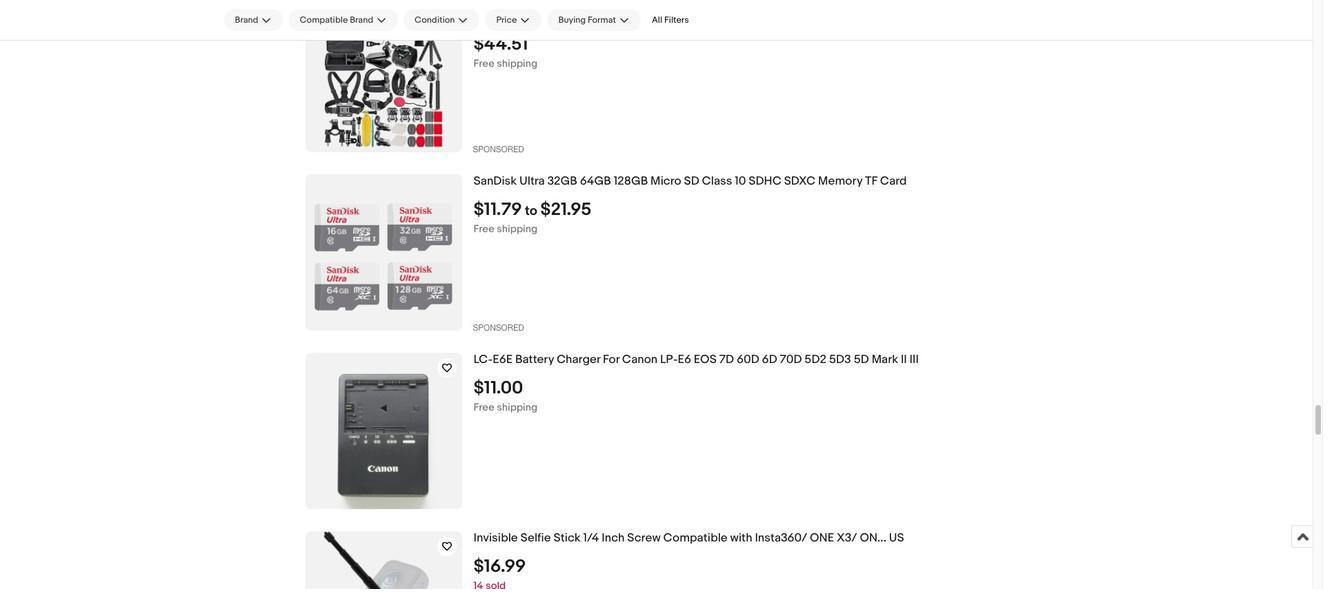 Task type: vqa. For each thing, say whether or not it's contained in the screenshot.
EOS
yes



Task type: describe. For each thing, give the bounding box(es) containing it.
models
[[649, 12, 679, 23]]

$16.99
[[474, 557, 526, 578]]

sdhc
[[749, 175, 781, 188]]

50 in1 + waterproof case for gopro hero 12 11 10 9 accessory  bundle bike chest image
[[324, 0, 443, 152]]

invisible
[[474, 532, 518, 546]]

2 brand from the left
[[350, 14, 373, 26]]

buying
[[558, 14, 586, 26]]

all inside button
[[652, 14, 662, 26]]

12
[[525, 12, 533, 23]]

6d
[[762, 353, 777, 367]]

60d
[[737, 353, 759, 367]]

gopro
[[621, 12, 647, 23]]

$11.00 free shipping
[[474, 378, 538, 414]]

ultra
[[519, 175, 545, 188]]

us
[[889, 532, 904, 546]]

memory
[[818, 175, 863, 188]]

all filters
[[652, 14, 689, 26]]

eos
[[694, 353, 717, 367]]

buying format button
[[547, 9, 641, 31]]

e6e
[[493, 353, 513, 367]]

x3/
[[837, 532, 857, 546]]

filters
[[664, 14, 689, 26]]

$44.51 free shipping
[[474, 34, 538, 70]]

charger
[[557, 353, 600, 367]]

housing fits 12 11 10 9 , 50-in-1 fits all gopro models
[[474, 12, 679, 23]]

10 inside housing fits 12 11 10 9 , 50-in-1 fits all gopro models text box
[[543, 12, 551, 23]]

11
[[535, 12, 541, 23]]

fits
[[509, 12, 523, 23]]

1/4
[[583, 532, 599, 546]]

housing
[[474, 12, 507, 23]]

class
[[702, 175, 732, 188]]

sponsored for sandisk ultra 32gb 64gb 128gb micro sd class 10 sdhc sdxc memory tf card image
[[473, 324, 524, 333]]

selfie
[[521, 532, 551, 546]]

with
[[730, 532, 752, 546]]

$11.79 to $21.95 free shipping
[[474, 199, 592, 236]]

5d
[[854, 353, 869, 367]]

all filters button
[[646, 9, 695, 31]]

stick
[[554, 532, 581, 546]]

to
[[525, 203, 537, 219]]

free inside $11.79 to $21.95 free shipping
[[474, 223, 495, 236]]

buying format
[[558, 14, 616, 26]]

condition button
[[404, 9, 480, 31]]

compatible brand button
[[289, 9, 398, 31]]

9
[[553, 12, 559, 23]]

$44.51
[[474, 34, 528, 55]]

brand button
[[224, 9, 283, 31]]

10 inside the sandisk ultra 32gb 64gb 128gb micro sd class 10 sdhc sdxc memory tf card link
[[735, 175, 746, 188]]

insta360/
[[755, 532, 807, 546]]

iii
[[910, 353, 919, 367]]

condition
[[415, 14, 455, 26]]

inch
[[602, 532, 625, 546]]

card
[[880, 175, 907, 188]]



Task type: locate. For each thing, give the bounding box(es) containing it.
50-
[[565, 12, 579, 23]]

shipping down $44.51
[[497, 57, 538, 70]]

free down $11.79
[[474, 223, 495, 236]]

sandisk
[[474, 175, 517, 188]]

compatible brand
[[300, 14, 373, 26]]

1
[[589, 12, 592, 23]]

32gb
[[547, 175, 577, 188]]

lc-e6e battery charger for canon lp-e6 eos 7d 60d 6d 70d 5d2 5d3 5d mark ii iii
[[474, 353, 919, 367]]

sandisk ultra 32gb 64gb 128gb micro sd class 10 sdhc sdxc memory tf card image
[[305, 175, 462, 331]]

1 vertical spatial shipping
[[497, 223, 538, 236]]

0 vertical spatial shipping
[[497, 57, 538, 70]]

sandisk ultra 32gb 64gb 128gb micro sd class 10 sdhc sdxc memory tf card link
[[474, 175, 1159, 189]]

free for $11.00
[[474, 401, 495, 414]]

sandisk ultra 32gb 64gb 128gb micro sd class 10 sdhc sdxc memory tf card
[[474, 175, 907, 188]]

10
[[543, 12, 551, 23], [735, 175, 746, 188]]

invisible selfie stick 1/4 inch screw compatible with insta360/ one x3/ on... us image
[[314, 532, 453, 590]]

sponsored
[[473, 145, 524, 155], [473, 324, 524, 333]]

mark
[[872, 353, 898, 367]]

all inside text box
[[609, 12, 619, 23]]

in-
[[579, 12, 589, 23]]

compatible inside dropdown button
[[300, 14, 348, 26]]

tf
[[865, 175, 878, 188]]

on...
[[860, 532, 886, 546]]

0 horizontal spatial all
[[609, 12, 619, 23]]

free down $11.00
[[474, 401, 495, 414]]

2 shipping from the top
[[497, 223, 538, 236]]

3 shipping from the top
[[497, 401, 538, 414]]

1 vertical spatial compatible
[[663, 532, 728, 546]]

0 horizontal spatial compatible
[[300, 14, 348, 26]]

shipping inside the $44.51 free shipping
[[497, 57, 538, 70]]

ii
[[901, 353, 907, 367]]

70d
[[780, 353, 802, 367]]

micro
[[651, 175, 681, 188]]

shipping for $44.51
[[497, 57, 538, 70]]

1 sponsored from the top
[[473, 145, 524, 155]]

lc-e6e battery charger for canon lp-e6 eos 7d 60d 6d 70d 5d2 5d3 5d mark ii iii image
[[305, 353, 462, 510]]

e6
[[678, 353, 691, 367]]

shipping
[[497, 57, 538, 70], [497, 223, 538, 236], [497, 401, 538, 414]]

lp-
[[660, 353, 678, 367]]

2 vertical spatial free
[[474, 401, 495, 414]]

free for $44.51
[[474, 57, 495, 70]]

sdxc
[[784, 175, 816, 188]]

$11.00
[[474, 378, 523, 399]]

5d2
[[805, 353, 827, 367]]

128gb
[[614, 175, 648, 188]]

free down $44.51
[[474, 57, 495, 70]]

2 sponsored from the top
[[473, 324, 524, 333]]

1 horizontal spatial 10
[[735, 175, 746, 188]]

7d
[[719, 353, 734, 367]]

compatible
[[300, 14, 348, 26], [663, 532, 728, 546]]

shipping for $11.00
[[497, 401, 538, 414]]

lc-e6e battery charger for canon lp-e6 eos 7d 60d 6d 70d 5d2 5d3 5d mark ii iii link
[[474, 353, 1159, 368]]

shipping inside $11.79 to $21.95 free shipping
[[497, 223, 538, 236]]

64gb
[[580, 175, 611, 188]]

3 free from the top
[[474, 401, 495, 414]]

0 vertical spatial 10
[[543, 12, 551, 23]]

free
[[474, 57, 495, 70], [474, 223, 495, 236], [474, 401, 495, 414]]

price
[[496, 14, 517, 26]]

shipping down $11.00
[[497, 401, 538, 414]]

fits
[[594, 12, 607, 23]]

,
[[561, 12, 563, 23]]

for
[[603, 353, 620, 367]]

$11.79
[[474, 199, 522, 221]]

format
[[588, 14, 616, 26]]

5d3
[[829, 353, 851, 367]]

2 free from the top
[[474, 223, 495, 236]]

1 horizontal spatial all
[[652, 14, 662, 26]]

sponsored up e6e
[[473, 324, 524, 333]]

2 vertical spatial shipping
[[497, 401, 538, 414]]

sponsored for "50 in1 + waterproof case for gopro hero 12 11 10 9 accessory  bundle bike chest" image
[[473, 145, 524, 155]]

1 shipping from the top
[[497, 57, 538, 70]]

all left filters
[[652, 14, 662, 26]]

all
[[609, 12, 619, 23], [652, 14, 662, 26]]

10 left 9
[[543, 12, 551, 23]]

0 vertical spatial sponsored
[[473, 145, 524, 155]]

screw
[[627, 532, 661, 546]]

1 horizontal spatial brand
[[350, 14, 373, 26]]

1 horizontal spatial compatible
[[663, 532, 728, 546]]

0 horizontal spatial brand
[[235, 14, 258, 26]]

1 free from the top
[[474, 57, 495, 70]]

0 vertical spatial compatible
[[300, 14, 348, 26]]

1 vertical spatial 10
[[735, 175, 746, 188]]

1 vertical spatial free
[[474, 223, 495, 236]]

invisible selfie stick 1/4 inch screw compatible with insta360/ one x3/ on... us
[[474, 532, 904, 546]]

Housing Fits 12 11 10 9 , 50-in-1 fits All Gopro Models text field
[[474, 12, 1159, 23]]

$21.95
[[540, 199, 592, 221]]

canon
[[622, 353, 658, 367]]

free inside the $44.51 free shipping
[[474, 57, 495, 70]]

sponsored up sandisk
[[473, 145, 524, 155]]

1 brand from the left
[[235, 14, 258, 26]]

10 right class
[[735, 175, 746, 188]]

0 vertical spatial free
[[474, 57, 495, 70]]

battery
[[515, 353, 554, 367]]

lc-
[[474, 353, 493, 367]]

1 vertical spatial sponsored
[[473, 324, 524, 333]]

sd
[[684, 175, 699, 188]]

free inside $11.00 free shipping
[[474, 401, 495, 414]]

shipping inside $11.00 free shipping
[[497, 401, 538, 414]]

0 horizontal spatial 10
[[543, 12, 551, 23]]

price button
[[485, 9, 542, 31]]

all right fits
[[609, 12, 619, 23]]

invisible selfie stick 1/4 inch screw compatible with insta360/ one x3/ on... us link
[[474, 532, 1159, 546]]

one
[[810, 532, 834, 546]]

brand
[[235, 14, 258, 26], [350, 14, 373, 26]]

shipping down to
[[497, 223, 538, 236]]



